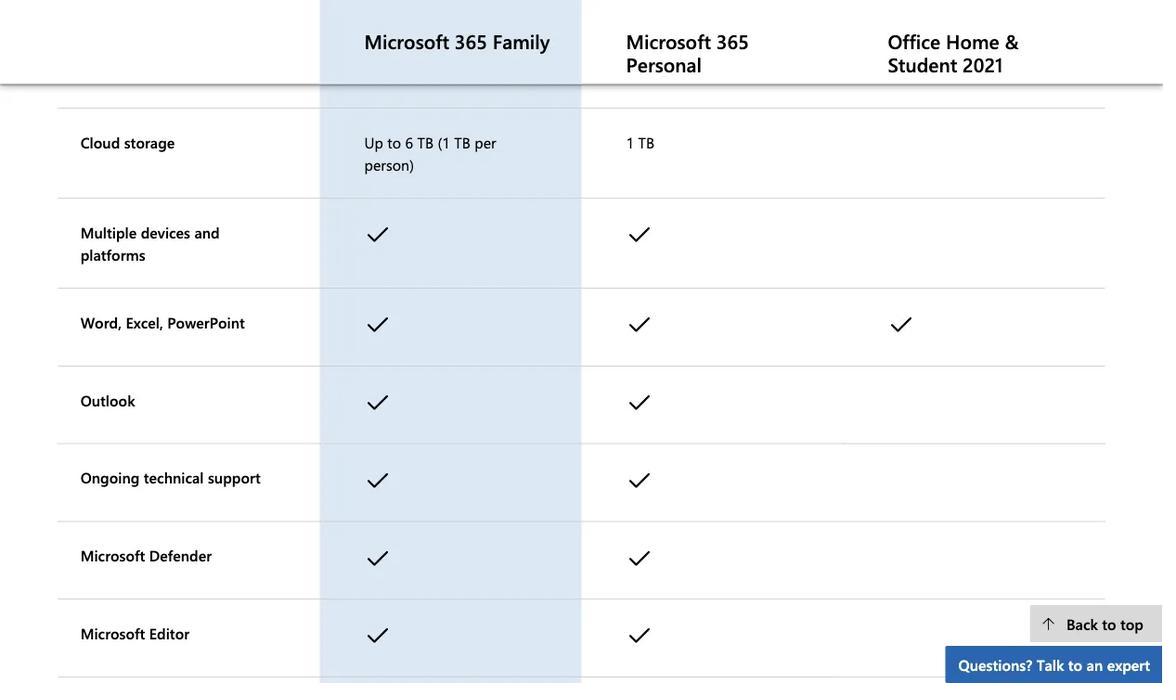 Task type: vqa. For each thing, say whether or not it's contained in the screenshot.
products.
no



Task type: locate. For each thing, give the bounding box(es) containing it.
tb down personal
[[638, 132, 655, 152]]

1 pc or mac
[[888, 65, 968, 84]]

tb
[[417, 132, 434, 152], [454, 132, 471, 152], [638, 132, 655, 152]]

6 inside up to 6 tb (1 tb per person)
[[405, 132, 413, 152]]

storage
[[124, 132, 175, 152]]

0 vertical spatial to
[[388, 132, 401, 152]]

1 horizontal spatial 365
[[717, 28, 749, 54]]

microsoft editor
[[80, 624, 190, 644]]

1 tb
[[626, 132, 655, 152]]

1 for 1 tb
[[626, 132, 634, 152]]

tb right (1
[[454, 132, 471, 152]]

1
[[626, 65, 634, 84], [888, 65, 896, 84], [626, 132, 634, 152]]

number of accounts
[[80, 65, 218, 84]]

up to 6 tb (1 tb per person)
[[365, 132, 496, 175]]

ongoing
[[80, 468, 140, 488]]

to for up
[[388, 132, 401, 152]]

powerpoint
[[167, 312, 245, 332]]

office
[[888, 28, 941, 54]]

to
[[388, 132, 401, 152], [1103, 614, 1117, 634], [1069, 655, 1083, 675]]

excel,
[[126, 312, 163, 332]]

to inside up to 6 tb (1 tb per person)
[[388, 132, 401, 152]]

6 up the up
[[379, 65, 387, 84]]

365 for personal
[[717, 28, 749, 54]]

per
[[475, 132, 496, 152]]

support
[[208, 468, 261, 488]]

365 for family
[[455, 28, 487, 54]]

0 horizontal spatial tb
[[417, 132, 434, 152]]

2 horizontal spatial to
[[1103, 614, 1117, 634]]

2 horizontal spatial tb
[[638, 132, 655, 152]]

0 horizontal spatial to
[[388, 132, 401, 152]]

1 365 from the left
[[455, 28, 487, 54]]

questions? talk to an expert button
[[946, 646, 1164, 684]]

0 horizontal spatial 6
[[379, 65, 387, 84]]

1 horizontal spatial 6
[[405, 132, 413, 152]]

1 down personal
[[626, 132, 634, 152]]

1 up 1 tb
[[626, 65, 634, 84]]

2 vertical spatial to
[[1069, 655, 1083, 675]]

tb left (1
[[417, 132, 434, 152]]

microsoft inside microsoft 365 personal
[[626, 28, 711, 54]]

365 right personal
[[717, 28, 749, 54]]

6 up person)
[[405, 132, 413, 152]]

included image
[[365, 219, 398, 255], [365, 309, 398, 345], [626, 387, 660, 423], [365, 465, 398, 501], [626, 465, 660, 501], [365, 621, 398, 657], [626, 621, 660, 657]]

questions?
[[959, 655, 1033, 675]]

2 365 from the left
[[717, 28, 749, 54]]

microsoft for microsoft editor
[[80, 624, 145, 644]]

questions? talk to an expert
[[959, 655, 1151, 675]]

365 inside microsoft 365 personal
[[717, 28, 749, 54]]

microsoft
[[365, 28, 450, 54], [626, 28, 711, 54], [80, 546, 145, 566], [80, 624, 145, 644]]

and
[[194, 222, 220, 242]]

0 horizontal spatial 365
[[455, 28, 487, 54]]

&
[[1005, 28, 1019, 54]]

back to top link
[[1030, 606, 1164, 643]]

person)
[[365, 155, 414, 175]]

6
[[379, 65, 387, 84], [405, 132, 413, 152]]

microsoft 365 family
[[365, 28, 550, 54]]

2 tb from the left
[[454, 132, 471, 152]]

to left an
[[1069, 655, 1083, 675]]

1 vertical spatial 6
[[405, 132, 413, 152]]

to right the up
[[388, 132, 401, 152]]

365
[[455, 28, 487, 54], [717, 28, 749, 54]]

1 vertical spatial to
[[1103, 614, 1117, 634]]

included image
[[626, 219, 660, 255], [626, 309, 660, 345], [888, 309, 922, 345], [365, 387, 398, 423], [365, 543, 398, 579], [626, 543, 660, 579]]

microsoft for microsoft defender
[[80, 546, 145, 566]]

to left top
[[1103, 614, 1117, 634]]

365 left family
[[455, 28, 487, 54]]

1 left pc
[[888, 65, 896, 84]]

accounts
[[158, 65, 218, 84]]

1 horizontal spatial tb
[[454, 132, 471, 152]]

to inside dropdown button
[[1069, 655, 1083, 675]]

editor
[[149, 624, 190, 644]]

personal
[[626, 52, 702, 78]]

1 horizontal spatial to
[[1069, 655, 1083, 675]]



Task type: describe. For each thing, give the bounding box(es) containing it.
up
[[365, 132, 384, 152]]

microsoft for microsoft 365 family
[[365, 28, 450, 54]]

1-6
[[365, 65, 387, 84]]

cloud storage
[[80, 132, 175, 152]]

home
[[946, 28, 1000, 54]]

or
[[922, 65, 936, 84]]

back to top
[[1067, 614, 1144, 634]]

technical
[[144, 468, 204, 488]]

defender
[[149, 546, 212, 566]]

word,
[[80, 312, 122, 332]]

pc
[[900, 65, 918, 84]]

2021
[[963, 52, 1003, 78]]

word, excel, powerpoint
[[80, 312, 245, 332]]

expert
[[1108, 655, 1151, 675]]

multiple
[[80, 222, 137, 242]]

3 tb from the left
[[638, 132, 655, 152]]

ongoing technical support
[[80, 468, 261, 488]]

mac
[[940, 65, 968, 84]]

back
[[1067, 614, 1099, 634]]

(1
[[438, 132, 450, 152]]

1 for 1
[[626, 65, 634, 84]]

top
[[1121, 614, 1144, 634]]

0 vertical spatial 6
[[379, 65, 387, 84]]

microsoft 365 personal
[[626, 28, 749, 78]]

outlook
[[80, 390, 135, 410]]

1-
[[365, 65, 379, 84]]

of
[[140, 65, 154, 84]]

student
[[888, 52, 958, 78]]

platforms
[[80, 245, 145, 265]]

an
[[1087, 655, 1104, 675]]

microsoft for microsoft 365 personal
[[626, 28, 711, 54]]

1 for 1 pc or mac
[[888, 65, 896, 84]]

devices
[[141, 222, 190, 242]]

to for back
[[1103, 614, 1117, 634]]

family
[[493, 28, 550, 54]]

cloud
[[80, 132, 120, 152]]

microsoft defender
[[80, 546, 212, 566]]

talk
[[1037, 655, 1065, 675]]

office home & student 2021
[[888, 28, 1019, 78]]

1 tb from the left
[[417, 132, 434, 152]]

number
[[80, 65, 136, 84]]

multiple devices and platforms
[[80, 222, 220, 265]]



